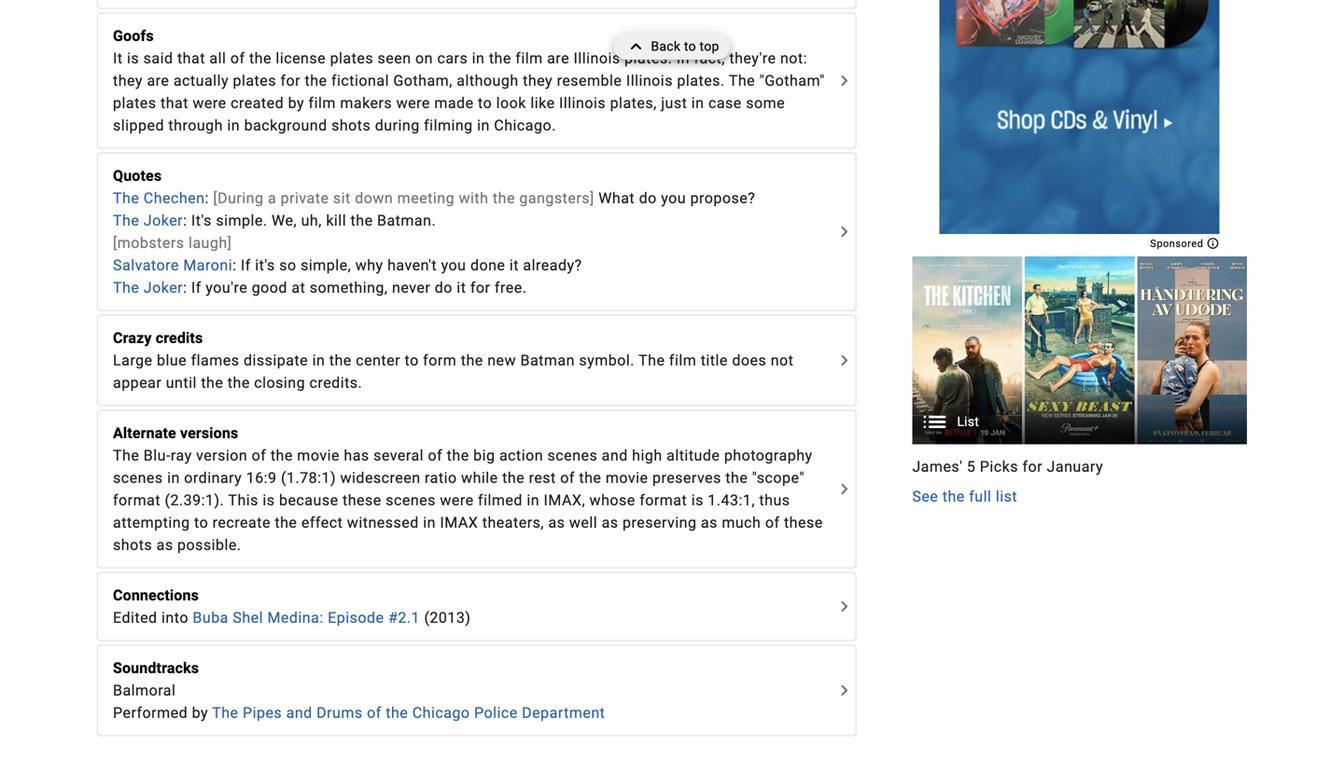 Task type: locate. For each thing, give the bounding box(es) containing it.
0 vertical spatial the joker button
[[113, 210, 183, 232]]

0 horizontal spatial for
[[280, 72, 301, 90]]

the
[[729, 72, 755, 90], [113, 189, 139, 207], [113, 212, 139, 230], [113, 279, 139, 297], [639, 352, 665, 370], [113, 447, 139, 465], [212, 705, 238, 722]]

scenes
[[547, 447, 598, 465], [113, 469, 163, 487], [386, 492, 436, 510]]

1 joker from the top
[[144, 212, 183, 230]]

1 vertical spatial see more image
[[833, 350, 855, 372]]

by
[[288, 94, 304, 112], [192, 705, 208, 722]]

0 horizontal spatial you
[[441, 257, 466, 274]]

several
[[373, 447, 424, 465]]

0 vertical spatial it
[[509, 257, 519, 274]]

2 horizontal spatial scenes
[[547, 447, 598, 465]]

2 format from the left
[[640, 492, 687, 510]]

0 horizontal spatial scenes
[[113, 469, 163, 487]]

the inside soundtracks balmoral performed by the pipes and drums of the chicago police department
[[386, 705, 408, 722]]

2 joker from the top
[[144, 279, 183, 297]]

to left top
[[684, 39, 696, 54]]

movie up (1.78:1)
[[297, 447, 340, 465]]

laugh]
[[188, 234, 232, 252]]

closing
[[254, 374, 305, 392]]

ordinary
[[184, 469, 242, 487]]

and
[[602, 447, 628, 465], [286, 705, 312, 722]]

0 vertical spatial plates
[[330, 49, 373, 67]]

to left form
[[405, 352, 419, 370]]

slipped
[[113, 117, 164, 134]]

0 horizontal spatial format
[[113, 492, 161, 510]]

in inside crazy credits large blue flames dissipate in the center to form the new batman symbol. the film title does not appear until the the closing credits.
[[312, 352, 325, 370]]

gangsters]
[[519, 189, 594, 207]]

2 vertical spatial see more image
[[833, 680, 855, 702]]

by right performed
[[192, 705, 208, 722]]

1 vertical spatial see more image
[[833, 478, 855, 501]]

see more image
[[833, 221, 855, 243], [833, 478, 855, 501], [833, 596, 855, 618]]

1 vertical spatial and
[[286, 705, 312, 722]]

the down alternate
[[113, 447, 139, 465]]

0 horizontal spatial are
[[147, 72, 169, 90]]

expand less image
[[625, 34, 651, 60]]

the joker button down salvatore
[[113, 277, 183, 299]]

if left it's
[[241, 257, 251, 274]]

illinois up the resemble
[[574, 49, 620, 67]]

plates.
[[624, 49, 672, 67], [677, 72, 725, 90]]

0 vertical spatial and
[[602, 447, 628, 465]]

0 horizontal spatial they
[[113, 72, 143, 90]]

0 horizontal spatial if
[[191, 279, 201, 297]]

symbol.
[[579, 352, 635, 370]]

for inside the james' 5 picks for january link
[[1022, 458, 1043, 476]]

good
[[252, 279, 287, 297]]

2 vertical spatial film
[[669, 352, 697, 370]]

2 see more image from the top
[[833, 350, 855, 372]]

0 horizontal spatial movie
[[297, 447, 340, 465]]

1 horizontal spatial is
[[263, 492, 275, 510]]

1 vertical spatial these
[[784, 514, 823, 532]]

these down 'thus'
[[784, 514, 823, 532]]

group containing james' 5 picks for january
[[912, 256, 1247, 508]]

plates. left in
[[624, 49, 672, 67]]

:
[[205, 189, 209, 207], [183, 212, 187, 230], [232, 257, 237, 274], [183, 279, 187, 297]]

maroni
[[183, 257, 232, 274]]

of right all
[[230, 49, 245, 67]]

a
[[268, 189, 276, 207]]

joker down salvatore maroni "button"
[[144, 279, 183, 297]]

if
[[241, 257, 251, 274], [191, 279, 201, 297]]

1 horizontal spatial you
[[661, 189, 686, 207]]

what
[[598, 189, 635, 207]]

1 horizontal spatial do
[[639, 189, 657, 207]]

shots down makers on the top left of the page
[[331, 117, 371, 134]]

group
[[912, 256, 1247, 508]]

2 vertical spatial see more image
[[833, 596, 855, 618]]

joker down the chechen button
[[144, 212, 183, 230]]

why
[[355, 257, 383, 274]]

1 horizontal spatial are
[[547, 49, 569, 67]]

2 horizontal spatial were
[[440, 492, 474, 510]]

for down license
[[280, 72, 301, 90]]

1 horizontal spatial plates.
[[677, 72, 725, 90]]

1 vertical spatial that
[[161, 94, 188, 112]]

crazy credits button
[[113, 327, 831, 350]]

private
[[281, 189, 329, 207]]

of up "imax,"
[[560, 469, 575, 487]]

2 vertical spatial for
[[1022, 458, 1043, 476]]

1 vertical spatial shots
[[113, 537, 152, 554]]

the down quotes
[[113, 189, 139, 207]]

department
[[522, 705, 605, 722]]

to down although
[[478, 94, 492, 112]]

high
[[632, 447, 662, 465]]

shots down the attempting
[[113, 537, 152, 554]]

illinois up 'plates,'
[[626, 72, 673, 90]]

theaters,
[[482, 514, 544, 532]]

sponsored content section
[[940, 0, 1220, 250]]

1 vertical spatial joker
[[144, 279, 183, 297]]

james' 5 picks for january link
[[912, 456, 1247, 478]]

as down the attempting
[[156, 537, 173, 554]]

of up ratio
[[428, 447, 443, 465]]

do right what
[[639, 189, 657, 207]]

back
[[651, 39, 681, 54]]

were down "gotham,"
[[396, 94, 430, 112]]

scenes down blu-
[[113, 469, 163, 487]]

seen
[[378, 49, 411, 67]]

form
[[423, 352, 457, 370]]

of right drums
[[367, 705, 382, 722]]

plates. down fact,
[[677, 72, 725, 90]]

the joker button for : it's simple. we, uh, kill the batman.
[[113, 210, 183, 232]]

is inside goofs it is said that all of the license plates seen on cars in the film are illinois plates. in fact, they're not: they are actually plates for the fictional gotham, although they resemble illinois plates. the "gotham" plates that were created by film makers were made to look like illinois plates, just in case some slipped through in background shots during filming in chicago.
[[127, 49, 139, 67]]

0 vertical spatial you
[[661, 189, 686, 207]]

goofs it is said that all of the license plates seen on cars in the film are illinois plates. in fact, they're not: they are actually plates for the fictional gotham, although they resemble illinois plates. the "gotham" plates that were created by film makers were made to look like illinois plates, just in case some slipped through in background shots during filming in chicago.
[[113, 27, 825, 134]]

format up the attempting
[[113, 492, 161, 510]]

2 see more image from the top
[[833, 478, 855, 501]]

1 see more image from the top
[[833, 70, 855, 92]]

2 vertical spatial scenes
[[386, 492, 436, 510]]

are up the resemble
[[547, 49, 569, 67]]

of
[[230, 49, 245, 67], [252, 447, 266, 465], [428, 447, 443, 465], [560, 469, 575, 487], [765, 514, 780, 532], [367, 705, 382, 722]]

they up the like
[[523, 72, 553, 90]]

versions
[[180, 425, 238, 442]]

like
[[531, 94, 555, 112]]

scenes up rest
[[547, 447, 598, 465]]

: down salvatore maroni "button"
[[183, 279, 187, 297]]

goofs
[[113, 27, 154, 45]]

0 horizontal spatial is
[[127, 49, 139, 67]]

0 vertical spatial joker
[[144, 212, 183, 230]]

1 horizontal spatial if
[[241, 257, 251, 274]]

0 vertical spatial by
[[288, 94, 304, 112]]

some
[[746, 94, 785, 112]]

do
[[639, 189, 657, 207], [435, 279, 453, 297]]

as down "imax,"
[[548, 514, 565, 532]]

1 vertical spatial it
[[457, 279, 466, 297]]

1 they from the left
[[113, 72, 143, 90]]

james' 5 picks for january
[[912, 458, 1103, 476]]

for inside goofs it is said that all of the license plates seen on cars in the film are illinois plates. in fact, they're not: they are actually plates for the fictional gotham, although they resemble illinois plates. the "gotham" plates that were created by film makers were made to look like illinois plates, just in case some slipped through in background shots during filming in chicago.
[[280, 72, 301, 90]]

1 vertical spatial plates.
[[677, 72, 725, 90]]

to down (2.39:1). on the bottom left of page
[[194, 514, 208, 532]]

1 the joker button from the top
[[113, 210, 183, 232]]

movie
[[297, 447, 340, 465], [606, 469, 648, 487]]

1 vertical spatial plates
[[233, 72, 276, 90]]

0 horizontal spatial it
[[457, 279, 466, 297]]

is right it
[[127, 49, 139, 67]]

0 vertical spatial movie
[[297, 447, 340, 465]]

credits.
[[309, 374, 362, 392]]

by up background
[[288, 94, 304, 112]]

plates up the created
[[233, 72, 276, 90]]

0 horizontal spatial plates.
[[624, 49, 672, 67]]

for down done
[[470, 279, 490, 297]]

see more image for large blue flames dissipate in the center to form the new batman symbol. the film title does not appear until the the closing credits.
[[833, 350, 855, 372]]

the down they're
[[729, 72, 755, 90]]

they down it
[[113, 72, 143, 90]]

1 horizontal spatial film
[[516, 49, 543, 67]]

1 horizontal spatial they
[[523, 72, 553, 90]]

the right symbol.
[[639, 352, 665, 370]]

in down goofs button
[[472, 49, 485, 67]]

1 horizontal spatial were
[[396, 94, 430, 112]]

you left "propose?"
[[661, 189, 686, 207]]

in down the ray
[[167, 469, 180, 487]]

were down actually
[[193, 94, 226, 112]]

1 horizontal spatial scenes
[[386, 492, 436, 510]]

for right picks
[[1022, 458, 1043, 476]]

into
[[162, 610, 188, 627]]

meeting
[[397, 189, 455, 207]]

1 horizontal spatial by
[[288, 94, 304, 112]]

1 see more image from the top
[[833, 221, 855, 243]]

case
[[708, 94, 742, 112]]

gotham,
[[393, 72, 453, 90]]

0 vertical spatial if
[[241, 257, 251, 274]]

0 horizontal spatial and
[[286, 705, 312, 722]]

sponsored
[[1150, 238, 1207, 250]]

film
[[516, 49, 543, 67], [309, 94, 336, 112], [669, 352, 697, 370]]

sit
[[333, 189, 351, 207]]

made
[[434, 94, 474, 112]]

the left pipes
[[212, 705, 238, 722]]

fictional
[[331, 72, 389, 90]]

1 vertical spatial for
[[470, 279, 490, 297]]

illinois down the resemble
[[559, 94, 606, 112]]

the
[[249, 49, 272, 67], [489, 49, 511, 67], [305, 72, 327, 90], [493, 189, 515, 207], [351, 212, 373, 230], [329, 352, 352, 370], [461, 352, 483, 370], [201, 374, 223, 392], [228, 374, 250, 392], [271, 447, 293, 465], [447, 447, 469, 465], [502, 469, 525, 487], [579, 469, 601, 487], [726, 469, 748, 487], [942, 488, 965, 506], [275, 514, 297, 532], [386, 705, 408, 722]]

0 horizontal spatial by
[[192, 705, 208, 722]]

for inside quotes the chechen : [during a private sit down meeting with the gangsters] what do you propose? the joker : it's simple. we, uh, kill the batman. [mobsters laugh] salvatore maroni : if it's so simple, why haven't you done it already? the joker : if you're good at something, never do it for free.
[[470, 279, 490, 297]]

2 the joker button from the top
[[113, 277, 183, 299]]

1 vertical spatial you
[[441, 257, 466, 274]]

were
[[193, 94, 226, 112], [396, 94, 430, 112], [440, 492, 474, 510]]

and left high at the bottom left of the page
[[602, 447, 628, 465]]

fact,
[[694, 49, 725, 67]]

you left done
[[441, 257, 466, 274]]

0 vertical spatial scenes
[[547, 447, 598, 465]]

5
[[967, 458, 976, 476]]

1 horizontal spatial shots
[[331, 117, 371, 134]]

is down preserves at bottom
[[691, 492, 704, 510]]

at
[[292, 279, 306, 297]]

plates up slipped
[[113, 94, 156, 112]]

2 horizontal spatial film
[[669, 352, 697, 370]]

to inside button
[[684, 39, 696, 54]]

you
[[661, 189, 686, 207], [441, 257, 466, 274]]

are down said
[[147, 72, 169, 90]]

it left free. at the left top of page
[[457, 279, 466, 297]]

0 vertical spatial do
[[639, 189, 657, 207]]

list
[[996, 488, 1017, 506]]

1 vertical spatial film
[[309, 94, 336, 112]]

were up "imax"
[[440, 492, 474, 510]]

1 horizontal spatial and
[[602, 447, 628, 465]]

0 horizontal spatial shots
[[113, 537, 152, 554]]

connections edited into buba shel medina: episode #2.1 (2013)
[[113, 587, 471, 627]]

film left title at top right
[[669, 352, 697, 370]]

see more image
[[833, 70, 855, 92], [833, 350, 855, 372], [833, 680, 855, 702]]

1 vertical spatial by
[[192, 705, 208, 722]]

0 vertical spatial see more image
[[833, 70, 855, 92]]

it up free. at the left top of page
[[509, 257, 519, 274]]

film up the like
[[516, 49, 543, 67]]

the joker button up [mobsters
[[113, 210, 183, 232]]

plates up fictional on the top
[[330, 49, 373, 67]]

do right never
[[435, 279, 453, 297]]

not:
[[780, 49, 807, 67]]

1 vertical spatial do
[[435, 279, 453, 297]]

0 vertical spatial these
[[343, 492, 382, 510]]

that up 'through'
[[161, 94, 188, 112]]

for
[[280, 72, 301, 90], [470, 279, 490, 297], [1022, 458, 1043, 476]]

and inside soundtracks balmoral performed by the pipes and drums of the chicago police department
[[286, 705, 312, 722]]

that up actually
[[177, 49, 205, 67]]

by inside soundtracks balmoral performed by the pipes and drums of the chicago police department
[[192, 705, 208, 722]]

2 vertical spatial plates
[[113, 94, 156, 112]]

0 vertical spatial shots
[[331, 117, 371, 134]]

if down maroni
[[191, 279, 201, 297]]

new
[[487, 352, 516, 370]]

these down widescreen
[[343, 492, 382, 510]]

uh,
[[301, 212, 322, 230]]

scenes up witnessed
[[386, 492, 436, 510]]

actually
[[173, 72, 229, 90]]

is down 16:9 at the left bottom
[[263, 492, 275, 510]]

2 vertical spatial illinois
[[559, 94, 606, 112]]

credits
[[156, 329, 203, 347]]

: up the you're
[[232, 257, 237, 274]]

0 vertical spatial see more image
[[833, 221, 855, 243]]

the inside soundtracks balmoral performed by the pipes and drums of the chicago police department
[[212, 705, 238, 722]]

format
[[113, 492, 161, 510], [640, 492, 687, 510]]

0 vertical spatial film
[[516, 49, 543, 67]]

movie up whose
[[606, 469, 648, 487]]

because
[[279, 492, 338, 510]]

preserves
[[652, 469, 721, 487]]

see more image for propose?
[[833, 221, 855, 243]]

2 horizontal spatial for
[[1022, 458, 1043, 476]]

1 vertical spatial the joker button
[[113, 277, 183, 299]]

look
[[496, 94, 526, 112]]

shel
[[233, 610, 263, 627]]

in up credits.
[[312, 352, 325, 370]]

1 horizontal spatial format
[[640, 492, 687, 510]]

0 horizontal spatial these
[[343, 492, 382, 510]]

title
[[701, 352, 728, 370]]

(2013)
[[424, 610, 471, 627]]

until
[[166, 374, 197, 392]]

format up "preserving"
[[640, 492, 687, 510]]

1 horizontal spatial for
[[470, 279, 490, 297]]

0 horizontal spatial plates
[[113, 94, 156, 112]]

1 horizontal spatial it
[[509, 257, 519, 274]]

film up background
[[309, 94, 336, 112]]

batman
[[520, 352, 575, 370]]

medina:
[[267, 610, 324, 627]]

and right pipes
[[286, 705, 312, 722]]

1 horizontal spatial movie
[[606, 469, 648, 487]]

0 vertical spatial for
[[280, 72, 301, 90]]



Task type: vqa. For each thing, say whether or not it's contained in the screenshot.
See more icon related to It is said that all of the license plates seen on cars in the film are Illinois plates. In fact, they're not: they are actually plates for the fictional Gotham, although they resemble Illinois plates. The "Gotham" plates that were created by film makers were made to look like Illinois plates, just in case some slipped through in background shots during filming in Chicago.
yes



Task type: describe. For each thing, give the bounding box(es) containing it.
: up it's
[[205, 189, 209, 207]]

james'
[[912, 458, 963, 476]]

effect
[[301, 514, 343, 532]]

you're
[[206, 279, 248, 297]]

in right just
[[691, 94, 704, 112]]

0 horizontal spatial do
[[435, 279, 453, 297]]

and inside alternate versions the blu-ray version of the movie has several of the big action scenes and high altitude photography scenes in ordinary 16:9 (1.78:1) widescreen ratio while the rest of the movie preserves the "scope" format (2.39:1). this is because these scenes were filmed in imax, whose format is 1.43:1, thus attempting to recreate the effect witnessed in imax theaters, as well as preserving as much of these shots as possible.
[[602, 447, 628, 465]]

were inside alternate versions the blu-ray version of the movie has several of the big action scenes and high altitude photography scenes in ordinary 16:9 (1.78:1) widescreen ratio while the rest of the movie preserves the "scope" format (2.39:1). this is because these scenes were filmed in imax, whose format is 1.43:1, thus attempting to recreate the effect witnessed in imax theaters, as well as preserving as much of these shots as possible.
[[440, 492, 474, 510]]

to inside crazy credits large blue flames dissipate in the center to form the new batman symbol. the film title does not appear until the the closing credits.
[[405, 352, 419, 370]]

connections button
[[113, 585, 831, 607]]

flames
[[191, 352, 239, 370]]

dissipate
[[244, 352, 308, 370]]

in right filming
[[477, 117, 490, 134]]

as down 1.43:1, at the bottom
[[701, 514, 718, 532]]

this
[[228, 492, 258, 510]]

1 vertical spatial if
[[191, 279, 201, 297]]

by inside goofs it is said that all of the license plates seen on cars in the film are illinois plates. in fact, they're not: they are actually plates for the fictional gotham, although they resemble illinois plates. the "gotham" plates that were created by film makers were made to look like illinois plates, just in case some slipped through in background shots during filming in chicago.
[[288, 94, 304, 112]]

in left "imax"
[[423, 514, 436, 532]]

in down rest
[[527, 492, 540, 510]]

(2.39:1).
[[165, 492, 224, 510]]

january
[[1047, 458, 1103, 476]]

episode
[[328, 610, 384, 627]]

while
[[461, 469, 498, 487]]

thus
[[759, 492, 790, 510]]

through
[[168, 117, 223, 134]]

the chechen button
[[113, 187, 205, 210]]

back to top button
[[614, 34, 730, 60]]

full
[[969, 488, 992, 506]]

2 horizontal spatial plates
[[330, 49, 373, 67]]

see
[[912, 488, 938, 506]]

to inside alternate versions the blu-ray version of the movie has several of the big action scenes and high altitude photography scenes in ordinary 16:9 (1.78:1) widescreen ratio while the rest of the movie preserves the "scope" format (2.39:1). this is because these scenes were filmed in imax, whose format is 1.43:1, thus attempting to recreate the effect witnessed in imax theaters, as well as preserving as much of these shots as possible.
[[194, 514, 208, 532]]

picks
[[980, 458, 1018, 476]]

we,
[[272, 212, 297, 230]]

the inside alternate versions the blu-ray version of the movie has several of the big action scenes and high altitude photography scenes in ordinary 16:9 (1.78:1) widescreen ratio while the rest of the movie preserves the "scope" format (2.39:1). this is because these scenes were filmed in imax, whose format is 1.43:1, thus attempting to recreate the effect witnessed in imax theaters, as well as preserving as much of these shots as possible.
[[113, 447, 139, 465]]

the inside see the full list button
[[942, 488, 965, 506]]

pipes
[[243, 705, 282, 722]]

1 vertical spatial are
[[147, 72, 169, 90]]

salvatore
[[113, 257, 179, 274]]

center
[[356, 352, 400, 370]]

crazy
[[113, 329, 152, 347]]

never
[[392, 279, 431, 297]]

soundtracks button
[[113, 658, 831, 680]]

cars
[[437, 49, 468, 67]]

resemble
[[557, 72, 622, 90]]

3 see more image from the top
[[833, 680, 855, 702]]

[during
[[213, 189, 264, 207]]

of up 16:9 at the left bottom
[[252, 447, 266, 465]]

quotes button
[[113, 165, 831, 187]]

1 vertical spatial movie
[[606, 469, 648, 487]]

action
[[499, 447, 543, 465]]

shots inside goofs it is said that all of the license plates seen on cars in the film are illinois plates. in fact, they're not: they are actually plates for the fictional gotham, although they resemble illinois plates. the "gotham" plates that were created by film makers were made to look like illinois plates, just in case some slipped through in background shots during filming in chicago.
[[331, 117, 371, 134]]

balmoral
[[113, 682, 176, 700]]

during
[[375, 117, 420, 134]]

created
[[231, 94, 284, 112]]

so
[[279, 257, 296, 274]]

of inside soundtracks balmoral performed by the pipes and drums of the chicago police department
[[367, 705, 382, 722]]

see the full list
[[912, 488, 1017, 506]]

free.
[[495, 279, 527, 297]]

ratio
[[425, 469, 457, 487]]

connections
[[113, 587, 199, 605]]

0 horizontal spatial were
[[193, 94, 226, 112]]

the pipes and drums of the chicago police department link
[[212, 705, 605, 722]]

crazy credits large blue flames dissipate in the center to form the new batman symbol. the film title does not appear until the the closing credits.
[[113, 329, 794, 392]]

list link
[[912, 257, 1247, 445]]

[mobsters
[[113, 234, 184, 252]]

1 horizontal spatial these
[[784, 514, 823, 532]]

top
[[700, 39, 719, 54]]

shots inside alternate versions the blu-ray version of the movie has several of the big action scenes and high altitude photography scenes in ordinary 16:9 (1.78:1) widescreen ratio while the rest of the movie preserves the "scope" format (2.39:1). this is because these scenes were filmed in imax, whose format is 1.43:1, thus attempting to recreate the effect witnessed in imax theaters, as well as preserving as much of these shots as possible.
[[113, 537, 152, 554]]

edited
[[113, 610, 157, 627]]

propose?
[[690, 189, 755, 207]]

1 horizontal spatial plates
[[233, 72, 276, 90]]

filming
[[424, 117, 473, 134]]

of inside goofs it is said that all of the license plates seen on cars in the film are illinois plates. in fact, they're not: they are actually plates for the fictional gotham, although they resemble illinois plates. the "gotham" plates that were created by film makers were made to look like illinois plates, just in case some slipped through in background shots during filming in chicago.
[[230, 49, 245, 67]]

batman.
[[377, 212, 436, 230]]

0 vertical spatial are
[[547, 49, 569, 67]]

3 see more image from the top
[[833, 596, 855, 618]]

altitude
[[667, 447, 720, 465]]

with
[[459, 189, 489, 207]]

the down salvatore
[[113, 279, 139, 297]]

alternate versions button
[[113, 422, 831, 445]]

the joker button for : if you're good at something, never do it for free.
[[113, 277, 183, 299]]

production art image
[[912, 256, 1247, 445]]

film inside crazy credits large blue flames dissipate in the center to form the new batman symbol. the film title does not appear until the the closing credits.
[[669, 352, 697, 370]]

alternate
[[113, 425, 176, 442]]

does
[[732, 352, 767, 370]]

1 format from the left
[[113, 492, 161, 510]]

1 vertical spatial illinois
[[626, 72, 673, 90]]

version
[[196, 447, 248, 465]]

large
[[113, 352, 153, 370]]

as down whose
[[602, 514, 618, 532]]

buba
[[193, 610, 229, 627]]

ray
[[171, 447, 192, 465]]

2 horizontal spatial is
[[691, 492, 704, 510]]

in down the created
[[227, 117, 240, 134]]

to inside goofs it is said that all of the license plates seen on cars in the film are illinois plates. in fact, they're not: they are actually plates for the fictional gotham, although they resemble illinois plates. the "gotham" plates that were created by film makers were made to look like illinois plates, just in case some slipped through in background shots during filming in chicago.
[[478, 94, 492, 112]]

possible.
[[177, 537, 241, 554]]

chicago.
[[494, 117, 556, 134]]

alternate versions the blu-ray version of the movie has several of the big action scenes and high altitude photography scenes in ordinary 16:9 (1.78:1) widescreen ratio while the rest of the movie preserves the "scope" format (2.39:1). this is because these scenes were filmed in imax, whose format is 1.43:1, thus attempting to recreate the effect witnessed in imax theaters, as well as preserving as much of these shots as possible.
[[113, 425, 823, 554]]

of down 'thus'
[[765, 514, 780, 532]]

the inside goofs it is said that all of the license plates seen on cars in the film are illinois plates. in fact, they're not: they are actually plates for the fictional gotham, although they resemble illinois plates. the "gotham" plates that were created by film makers were made to look like illinois plates, just in case some slipped through in background shots during filming in chicago.
[[729, 72, 755, 90]]

0 horizontal spatial film
[[309, 94, 336, 112]]

kill
[[326, 212, 346, 230]]

all
[[209, 49, 226, 67]]

the inside crazy credits large blue flames dissipate in the center to form the new batman symbol. the film title does not appear until the the closing credits.
[[639, 352, 665, 370]]

16:9
[[246, 469, 277, 487]]

done
[[470, 257, 505, 274]]

plates,
[[610, 94, 657, 112]]

1.43:1,
[[708, 492, 755, 510]]

blue
[[157, 352, 187, 370]]

see more image for and
[[833, 478, 855, 501]]

quotes the chechen : [during a private sit down meeting with the gangsters] what do you propose? the joker : it's simple. we, uh, kill the batman. [mobsters laugh] salvatore maroni : if it's so simple, why haven't you done it already? the joker : if you're good at something, never do it for free.
[[113, 167, 755, 297]]

in
[[676, 49, 690, 67]]

0 vertical spatial that
[[177, 49, 205, 67]]

0 vertical spatial illinois
[[574, 49, 620, 67]]

0 vertical spatial plates.
[[624, 49, 672, 67]]

background
[[244, 117, 327, 134]]

2 they from the left
[[523, 72, 553, 90]]

not
[[771, 352, 794, 370]]

has
[[344, 447, 369, 465]]

appear
[[113, 374, 162, 392]]

just
[[661, 94, 687, 112]]

filmed
[[478, 492, 523, 510]]

imax,
[[544, 492, 585, 510]]

list group
[[912, 256, 1247, 445]]

already?
[[523, 257, 582, 274]]

the up [mobsters
[[113, 212, 139, 230]]

performed
[[113, 705, 188, 722]]

1 vertical spatial scenes
[[113, 469, 163, 487]]

see more image for it is said that all of the license plates seen on cars in the film are illinois plates. in fact, they're not: they are actually plates for the fictional gotham, although they resemble illinois plates. the "gotham" plates that were created by film makers were made to look like illinois plates, just in case some slipped through in background shots during filming in chicago.
[[833, 70, 855, 92]]

said
[[143, 49, 173, 67]]

: left it's
[[183, 212, 187, 230]]



